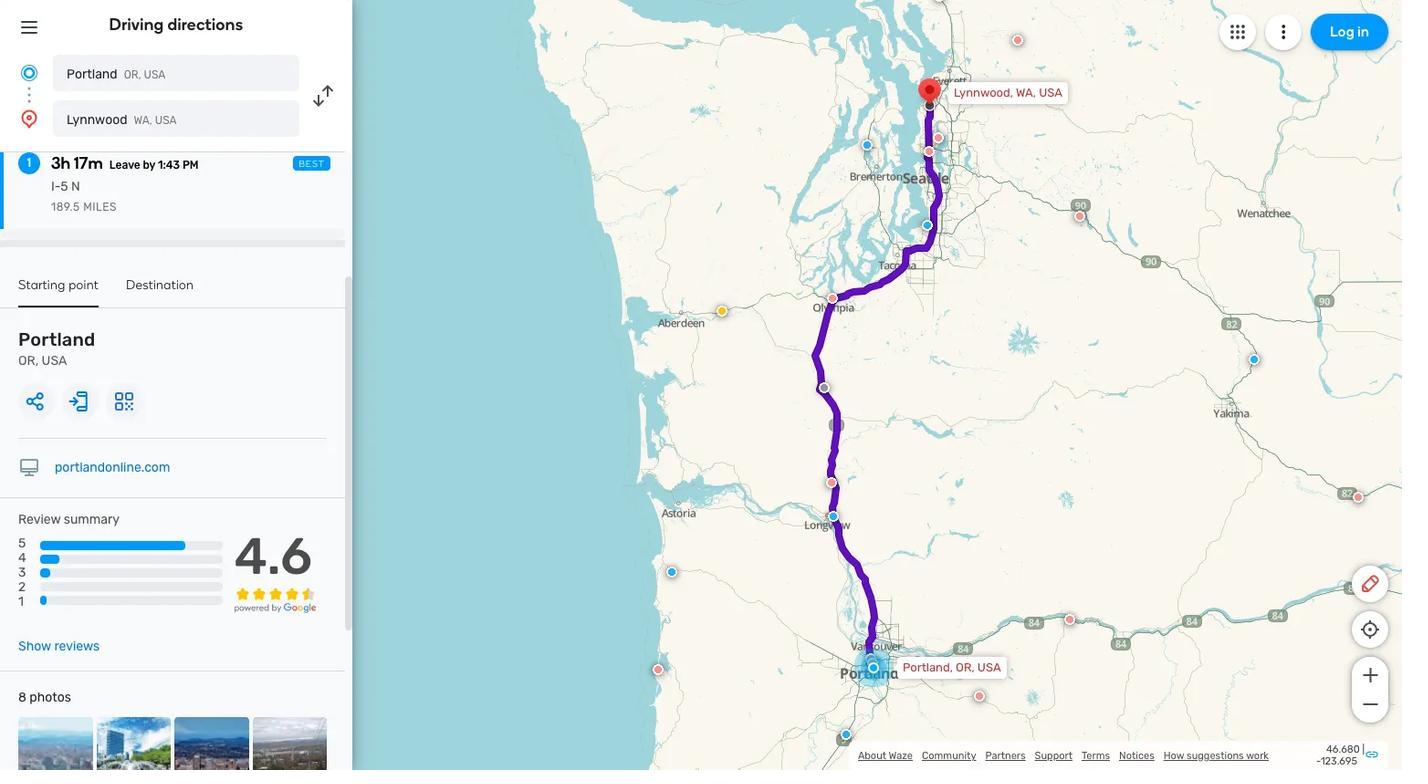 Task type: describe. For each thing, give the bounding box(es) containing it.
by
[[143, 159, 155, 172]]

image 3 of portland, portland image
[[174, 718, 249, 770]]

police image
[[828, 511, 839, 522]]

show
[[18, 639, 51, 655]]

3h 17m leave by 1:43 pm
[[51, 153, 199, 173]]

computer image
[[18, 457, 40, 479]]

3
[[18, 565, 26, 581]]

support
[[1035, 750, 1073, 762]]

17m
[[74, 153, 103, 173]]

support link
[[1035, 750, 1073, 762]]

0 vertical spatial portland or, usa
[[67, 67, 166, 82]]

community link
[[922, 750, 976, 762]]

usa right portland,
[[977, 661, 1001, 675]]

notices
[[1119, 750, 1154, 762]]

current location image
[[18, 62, 40, 84]]

work
[[1246, 750, 1269, 762]]

how suggestions work link
[[1164, 750, 1269, 762]]

2 horizontal spatial or,
[[956, 661, 975, 675]]

reviews
[[54, 639, 100, 655]]

image 2 of portland, portland image
[[96, 718, 171, 770]]

point
[[69, 277, 99, 293]]

-
[[1316, 756, 1321, 768]]

miles
[[83, 201, 117, 214]]

wa, for lynnwood,
[[1016, 86, 1036, 99]]

4
[[18, 551, 26, 566]]

waze
[[889, 750, 913, 762]]

review summary
[[18, 512, 120, 528]]

5 4 3 2 1
[[18, 536, 26, 610]]

8
[[18, 690, 26, 706]]

about
[[858, 750, 886, 762]]

46.680
[[1326, 744, 1360, 756]]

wa, for lynnwood
[[134, 114, 152, 127]]

i-5 n 189.5 miles
[[51, 179, 117, 214]]

summary
[[64, 512, 120, 528]]

1 vertical spatial portland or, usa
[[18, 329, 95, 369]]

location image
[[18, 108, 40, 130]]

portlandonline.com link
[[55, 460, 170, 476]]

n
[[71, 179, 80, 194]]

1:43
[[158, 159, 180, 172]]

review
[[18, 512, 61, 528]]

189.5
[[51, 201, 80, 214]]

driving
[[109, 15, 164, 35]]

how
[[1164, 750, 1184, 762]]

directions
[[167, 15, 243, 35]]



Task type: locate. For each thing, give the bounding box(es) containing it.
0 horizontal spatial 1
[[18, 595, 24, 610]]

destination
[[126, 277, 194, 293]]

portland down starting point button
[[18, 329, 95, 351]]

portland,
[[903, 661, 953, 675]]

notices link
[[1119, 750, 1154, 762]]

i-
[[51, 179, 61, 194]]

suggestions
[[1187, 750, 1244, 762]]

show reviews
[[18, 639, 100, 655]]

usa right lynnwood,
[[1039, 86, 1062, 99]]

1 vertical spatial or,
[[18, 353, 38, 369]]

1 horizontal spatial or,
[[124, 68, 141, 81]]

hazard image
[[717, 306, 728, 317]]

3h
[[51, 153, 70, 173]]

0 vertical spatial 5
[[61, 179, 68, 194]]

0 horizontal spatial wa,
[[134, 114, 152, 127]]

1 horizontal spatial 5
[[61, 179, 68, 194]]

lynnwood
[[67, 112, 127, 128]]

portlandonline.com
[[55, 460, 170, 476]]

1
[[27, 155, 31, 171], [18, 595, 24, 610]]

link image
[[1365, 747, 1379, 762]]

or, up lynnwood wa, usa
[[124, 68, 141, 81]]

lynnwood, wa, usa
[[954, 86, 1062, 99]]

partners link
[[985, 750, 1026, 762]]

46.680 | -123.695
[[1316, 744, 1365, 768]]

usa up '1:43'
[[155, 114, 177, 127]]

0 vertical spatial 1
[[27, 155, 31, 171]]

image 4 of portland, portland image
[[252, 718, 327, 770]]

starting point button
[[18, 277, 99, 308]]

1 horizontal spatial wa,
[[1016, 86, 1036, 99]]

about waze link
[[858, 750, 913, 762]]

123.695
[[1321, 756, 1357, 768]]

1 left the 3h
[[27, 155, 31, 171]]

police image
[[934, 0, 945, 2], [862, 140, 873, 151], [922, 220, 933, 231], [1249, 354, 1260, 365], [666, 567, 677, 578], [841, 729, 852, 740]]

8 photos
[[18, 690, 71, 706]]

zoom in image
[[1359, 665, 1382, 686]]

or, down starting point button
[[18, 353, 38, 369]]

0 horizontal spatial or,
[[18, 353, 38, 369]]

1 vertical spatial portland
[[18, 329, 95, 351]]

photos
[[29, 690, 71, 706]]

|
[[1362, 744, 1365, 756]]

partners
[[985, 750, 1026, 762]]

wa, up "by"
[[134, 114, 152, 127]]

portland, or, usa
[[903, 661, 1001, 675]]

starting
[[18, 277, 65, 293]]

usa inside lynnwood wa, usa
[[155, 114, 177, 127]]

0 horizontal spatial 5
[[18, 536, 26, 551]]

driving directions
[[109, 15, 243, 35]]

community
[[922, 750, 976, 762]]

5 inside i-5 n 189.5 miles
[[61, 179, 68, 194]]

wa, right lynnwood,
[[1016, 86, 1036, 99]]

5 left n
[[61, 179, 68, 194]]

1 vertical spatial 5
[[18, 536, 26, 551]]

portland or, usa up lynnwood wa, usa
[[67, 67, 166, 82]]

or,
[[124, 68, 141, 81], [18, 353, 38, 369], [956, 661, 975, 675]]

pencil image
[[1359, 573, 1381, 595]]

0 vertical spatial or,
[[124, 68, 141, 81]]

portland or, usa
[[67, 67, 166, 82], [18, 329, 95, 369]]

5
[[61, 179, 68, 194], [18, 536, 26, 551]]

wa, inside lynnwood wa, usa
[[134, 114, 152, 127]]

destination button
[[126, 277, 194, 306]]

5 up 3
[[18, 536, 26, 551]]

road closed image
[[933, 132, 944, 143], [827, 293, 838, 304], [826, 477, 837, 488], [867, 658, 878, 669], [653, 665, 664, 675]]

image 1 of portland, portland image
[[18, 718, 93, 770]]

starting point
[[18, 277, 99, 293]]

lynnwood wa, usa
[[67, 112, 177, 128]]

0 vertical spatial wa,
[[1016, 86, 1036, 99]]

usa down starting point button
[[42, 353, 67, 369]]

terms
[[1082, 750, 1110, 762]]

about waze community partners support terms notices how suggestions work
[[858, 750, 1269, 762]]

leave
[[109, 159, 140, 172]]

4.6
[[234, 527, 312, 587]]

usa down driving
[[144, 68, 166, 81]]

zoom out image
[[1359, 694, 1382, 716]]

pm
[[182, 159, 199, 172]]

1 down 3
[[18, 595, 24, 610]]

5 inside 5 4 3 2 1
[[18, 536, 26, 551]]

1 vertical spatial 1
[[18, 595, 24, 610]]

lynnwood,
[[954, 86, 1013, 99]]

terms link
[[1082, 750, 1110, 762]]

0 vertical spatial portland
[[67, 67, 117, 82]]

1 inside 5 4 3 2 1
[[18, 595, 24, 610]]

best
[[299, 159, 325, 170]]

accident image
[[819, 382, 830, 393]]

road closed image
[[1012, 35, 1023, 46], [924, 146, 935, 157], [1074, 211, 1085, 222], [1353, 492, 1364, 503], [1064, 614, 1075, 625], [865, 654, 876, 665], [974, 691, 985, 702]]

or, right portland,
[[956, 661, 975, 675]]

2 vertical spatial or,
[[956, 661, 975, 675]]

usa
[[144, 68, 166, 81], [1039, 86, 1062, 99], [155, 114, 177, 127], [42, 353, 67, 369], [977, 661, 1001, 675]]

wa,
[[1016, 86, 1036, 99], [134, 114, 152, 127]]

portland or, usa down starting point button
[[18, 329, 95, 369]]

2
[[18, 580, 26, 595]]

portland
[[67, 67, 117, 82], [18, 329, 95, 351]]

1 vertical spatial wa,
[[134, 114, 152, 127]]

1 horizontal spatial 1
[[27, 155, 31, 171]]

portland up 'lynnwood'
[[67, 67, 117, 82]]



Task type: vqa. For each thing, say whether or not it's contained in the screenshot.
embed at the top left of page
no



